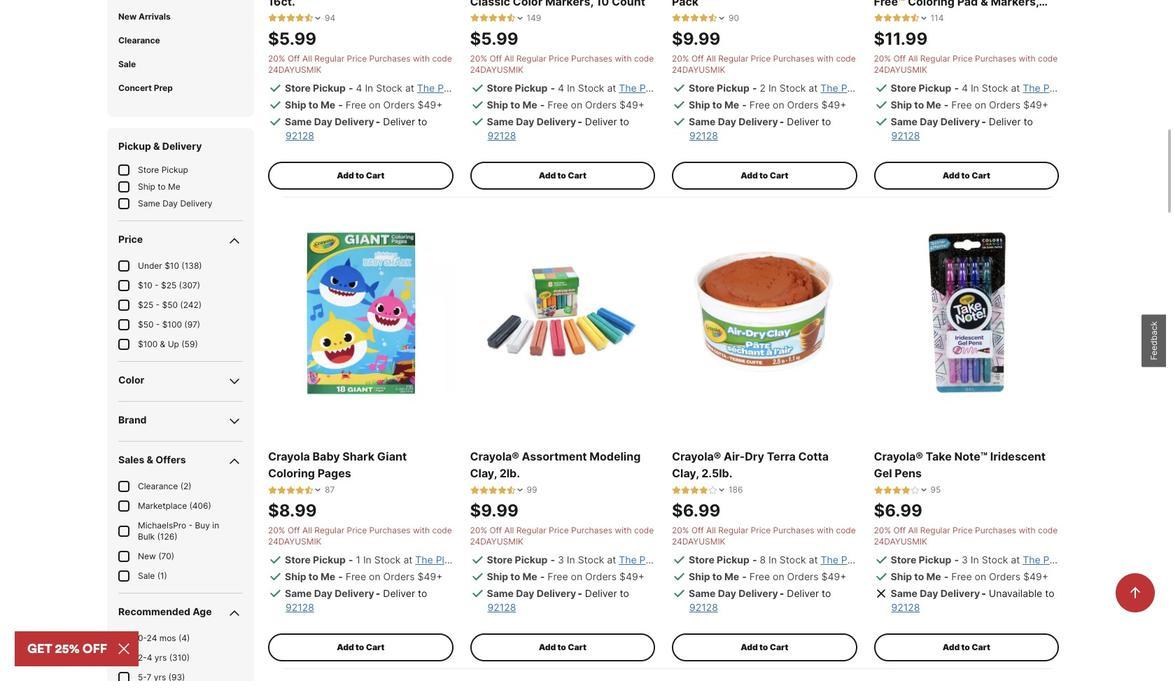 Task type: describe. For each thing, give the bounding box(es) containing it.
buy
[[195, 520, 210, 531]]

day for 94
[[314, 115, 333, 127]]

price for 90
[[751, 53, 771, 64]]

( for 59
[[182, 339, 185, 349]]

baby
[[313, 450, 340, 464]]

114
[[931, 12, 944, 23]]

regular for 94
[[315, 53, 345, 64]]

95 button
[[875, 485, 942, 496]]

pickup for 114
[[919, 82, 952, 94]]

me for 186
[[725, 571, 740, 583]]

( up 307
[[182, 260, 185, 271]]

all for 94
[[303, 53, 312, 64]]

day for 99
[[516, 588, 535, 600]]

marketplace
[[138, 501, 187, 511]]

orders for 87
[[384, 571, 415, 583]]

in
[[212, 520, 219, 531]]

87 dialog
[[268, 485, 335, 496]]

assortment
[[522, 450, 587, 464]]

under $10 ( 138 )
[[138, 260, 202, 271]]

crayola
[[268, 450, 310, 464]]

(4)
[[179, 633, 190, 644]]

with for 90
[[817, 53, 834, 64]]

in for 186
[[769, 554, 777, 566]]

pickup for 95
[[919, 554, 952, 566]]

recommended
[[118, 606, 191, 618]]

me for 99
[[523, 571, 538, 583]]

crayola baby shark giant coloring pages
[[268, 450, 407, 481]]

$10 - $25 ( 307 )
[[138, 280, 200, 290]]

clearance button
[[107, 29, 254, 52]]

on for 114
[[975, 99, 987, 110]]

1 vertical spatial $100
[[138, 339, 158, 349]]

in for 149
[[567, 82, 576, 94]]

tabler image inside 95 dialog
[[893, 486, 902, 495]]

ship for 90
[[689, 99, 711, 110]]

store up ship to me
[[138, 164, 159, 175]]

(1)
[[157, 571, 167, 581]]

pickup for 90
[[717, 82, 750, 94]]

pages
[[318, 467, 351, 481]]

with for 95
[[1019, 525, 1036, 536]]

crayola® air-dry terra cotta clay, 2.5lb. link
[[672, 448, 858, 482]]

same for 94
[[285, 115, 312, 127]]

prep
[[154, 82, 173, 93]]

same day delivery - deliver to 92128 for 149
[[487, 115, 630, 141]]

delivery for 87
[[335, 588, 375, 600]]

price for 149
[[549, 53, 569, 64]]

94 button
[[268, 12, 336, 24]]

$49+ for 149
[[620, 99, 645, 110]]

1 horizontal spatial $25
[[161, 280, 177, 290]]

cotta
[[799, 450, 829, 464]]

crayola® take note™ iridescent gel pens link
[[875, 448, 1060, 482]]

87
[[325, 485, 335, 495]]

sales & offers
[[118, 454, 186, 466]]

orders for 94
[[384, 99, 415, 110]]

$5.99 20% off all regular price purchases with code 24dayusmik for 94
[[268, 29, 452, 75]]

90 button
[[672, 12, 740, 24]]

yrs
[[155, 653, 167, 663]]

1
[[356, 554, 361, 566]]

deliver for 87
[[383, 588, 415, 600]]

- inside the same day delivery - unavailable to 92128
[[982, 588, 987, 600]]

under
[[138, 260, 162, 271]]

sales
[[118, 454, 145, 466]]

iridescent
[[991, 450, 1046, 464]]

shark
[[343, 450, 375, 464]]

valley for 87
[[515, 554, 542, 566]]

deliver for 114
[[990, 115, 1022, 127]]

in for 87
[[363, 554, 372, 566]]

regular for 90
[[719, 53, 749, 64]]

pickup & delivery
[[118, 140, 202, 152]]

(406)
[[189, 501, 211, 511]]

stock for 114
[[983, 82, 1009, 94]]

delivery for 99
[[537, 588, 577, 600]]

1 vertical spatial $50
[[138, 319, 154, 330]]

(2)
[[180, 481, 192, 492]]

sale button
[[107, 52, 254, 76]]

store pickup
[[138, 164, 188, 175]]

coloring
[[268, 467, 315, 481]]

price for 94
[[347, 53, 367, 64]]

1 horizontal spatial $10
[[165, 260, 179, 271]]

24dayusmik for 99
[[470, 537, 524, 547]]

pickup for 94
[[313, 82, 346, 94]]

store pickup - 8 in stock at the plaza at imperial valley
[[689, 554, 948, 566]]

mos
[[160, 633, 176, 644]]

same for 87
[[285, 588, 312, 600]]

ship to me - free on orders $49+ for 99
[[487, 571, 645, 583]]

michaelspro - buy in bulk (126)
[[138, 520, 219, 542]]

(126)
[[157, 531, 178, 542]]

$100 & up ( 59 )
[[138, 339, 198, 349]]

store pickup - 1 in stock at the plaza at imperial valley
[[285, 554, 542, 566]]

the for 87
[[416, 554, 433, 566]]

149 button
[[470, 12, 542, 24]]

the for 114
[[1024, 82, 1041, 94]]

same day delivery - deliver to 92128 for 94
[[285, 115, 428, 141]]

crayola baby shark giant coloring pages link
[[268, 448, 454, 482]]

(310)
[[169, 653, 190, 663]]

99 dialog
[[470, 485, 538, 496]]

to inside the same day delivery - unavailable to 92128
[[1046, 588, 1055, 600]]

the for 149
[[619, 82, 637, 94]]

92128 for 87
[[286, 602, 314, 614]]

ship for 94
[[285, 99, 307, 110]]

store for 94
[[285, 82, 311, 94]]

8
[[760, 554, 766, 566]]

price for 114
[[953, 53, 973, 64]]

with for 114
[[1019, 53, 1036, 64]]

99
[[527, 485, 538, 495]]

20% for 95
[[875, 525, 892, 536]]

off for 87
[[288, 525, 300, 536]]

20% for 94
[[268, 53, 285, 64]]

store pickup - 3 in stock at the plaza at imperial valley for $9.99
[[487, 554, 746, 566]]

day for 186
[[718, 588, 737, 600]]

giant
[[377, 450, 407, 464]]

purchases for 90
[[774, 53, 815, 64]]

tabler image inside 186 dialog
[[700, 486, 709, 495]]

90
[[729, 12, 740, 23]]

michaelspro
[[138, 520, 186, 531]]

store pickup - 2 in stock at the plaza at imperial valley
[[689, 82, 948, 94]]

code for 90
[[837, 53, 856, 64]]

$49+ for 114
[[1024, 99, 1049, 110]]

marketplace (406)
[[138, 501, 211, 511]]

24dayusmik for 114
[[875, 64, 928, 75]]

with for 87
[[413, 525, 430, 536]]

the for 90
[[821, 82, 839, 94]]

stock for 186
[[780, 554, 807, 566]]

clearance (2)
[[138, 481, 192, 492]]

92128 for 99
[[488, 602, 516, 614]]

tabler image inside 114 dialog
[[902, 13, 911, 23]]

stock for 90
[[780, 82, 807, 94]]

3 for $6.99
[[962, 554, 969, 566]]

114 button
[[875, 12, 944, 24]]

$5.99 for 94
[[268, 29, 317, 49]]

$11.99
[[875, 29, 928, 49]]

0-24 mos (4)
[[138, 633, 190, 644]]

free for 90
[[750, 99, 771, 110]]

$9.99 for store pickup - 3 in stock at the plaza at imperial valley
[[470, 501, 519, 521]]

2-4 yrs (310)
[[138, 653, 190, 663]]

crayola® assortment modeling clay, 2lb. link
[[470, 448, 656, 482]]

same day delivery - deliver to 92128 for 99
[[487, 588, 630, 614]]

code for 95
[[1039, 525, 1059, 536]]

valley for 90
[[921, 82, 948, 94]]

97
[[188, 319, 197, 330]]

92128 for 114
[[892, 129, 921, 141]]

me for 95
[[927, 571, 942, 583]]

purchases for 99
[[572, 525, 613, 536]]

all for 149
[[505, 53, 514, 64]]

1 vertical spatial $25
[[138, 300, 154, 310]]

regular for 99
[[517, 525, 547, 536]]

store for 149
[[487, 82, 513, 94]]

in for 99
[[567, 554, 576, 566]]

138
[[185, 260, 199, 271]]

$8.99 20% off all regular price purchases with code 24dayusmik
[[268, 501, 452, 547]]

store for 99
[[487, 554, 513, 566]]

clay, inside crayola® assortment modeling clay, 2lb.
[[470, 467, 497, 481]]

tabler image inside 99 dialog
[[470, 486, 479, 495]]

up
[[168, 339, 179, 349]]

brand
[[118, 414, 147, 426]]

pickup for 149
[[515, 82, 548, 94]]

store pickup - 3 in stock at the plaza at imperial valley for $6.99
[[891, 554, 1150, 566]]

ship for 99
[[487, 571, 509, 583]]

free for 87
[[346, 571, 366, 583]]

$11.99 20% off all regular price purchases with code 24dayusmik
[[875, 29, 1059, 75]]

clearance link
[[118, 35, 160, 45]]

2-
[[138, 653, 147, 663]]

free for 95
[[952, 571, 973, 583]]

new arrivals
[[118, 11, 171, 22]]



Task type: vqa. For each thing, say whether or not it's contained in the screenshot.


Task type: locate. For each thing, give the bounding box(es) containing it.
regular for 95
[[921, 525, 951, 536]]

on for 95
[[975, 571, 987, 583]]

all inside $11.99 20% off all regular price purchases with code 24dayusmik
[[909, 53, 919, 64]]

crayola® inside the "crayola® air-dry terra cotta clay, 2.5lb."
[[672, 450, 722, 464]]

0 horizontal spatial $9.99
[[470, 501, 519, 521]]

114 dialog
[[875, 12, 944, 24]]

20% down 94 popup button
[[268, 53, 285, 64]]

delivery for 95
[[941, 588, 981, 600]]

( for 242
[[180, 300, 183, 310]]

delivery for 186
[[739, 588, 779, 600]]

crayola® up 2lb.
[[470, 450, 520, 464]]

add to cart
[[337, 170, 385, 181], [539, 170, 587, 181], [741, 170, 789, 181], [943, 170, 991, 181], [337, 642, 385, 653], [539, 642, 587, 653], [741, 642, 789, 653], [943, 642, 991, 653]]

regular down 90
[[719, 53, 749, 64]]

off down 90 dialog in the right top of the page
[[692, 53, 704, 64]]

20% down 149 dialog
[[470, 53, 488, 64]]

24dayusmik for 149
[[470, 64, 524, 75]]

20% down $8.99
[[268, 525, 285, 536]]

price inside $11.99 20% off all regular price purchases with code 24dayusmik
[[953, 53, 973, 64]]

1 vertical spatial sale
[[138, 571, 155, 581]]

with inside $11.99 20% off all regular price purchases with code 24dayusmik
[[1019, 53, 1036, 64]]

plaza for 186
[[842, 554, 867, 566]]

with inside $8.99 20% off all regular price purchases with code 24dayusmik
[[413, 525, 430, 536]]

crayola® inside crayola® assortment modeling clay, 2lb.
[[470, 450, 520, 464]]

in for 94
[[365, 82, 374, 94]]

price for 186
[[751, 525, 771, 536]]

the
[[417, 82, 435, 94], [619, 82, 637, 94], [821, 82, 839, 94], [1024, 82, 1041, 94], [416, 554, 433, 566], [619, 554, 637, 566], [821, 554, 839, 566], [1024, 554, 1041, 566]]

regular down 87 at the bottom left of page
[[315, 525, 345, 536]]

& for pickup
[[153, 140, 160, 152]]

same inside the same day delivery - unavailable to 92128
[[891, 588, 918, 600]]

store
[[285, 82, 311, 94], [487, 82, 513, 94], [689, 82, 715, 94], [891, 82, 917, 94], [138, 164, 159, 175], [285, 554, 311, 566], [487, 554, 513, 566], [689, 554, 715, 566], [891, 554, 917, 566]]

92128 for 95
[[892, 602, 921, 614]]

0 horizontal spatial $9.99 20% off all regular price purchases with code 24dayusmik
[[470, 501, 654, 547]]

crayola&#xae; assortment modeling clay, 2lb. image
[[470, 220, 656, 405]]

87 button
[[268, 485, 335, 496]]

tabler image
[[268, 13, 277, 23], [277, 13, 286, 23], [286, 13, 296, 23], [489, 13, 498, 23], [507, 13, 516, 23], [672, 13, 682, 23], [682, 13, 691, 23], [691, 13, 700, 23], [700, 13, 709, 23], [709, 13, 718, 23], [902, 13, 911, 23], [268, 486, 277, 495], [296, 486, 305, 495], [305, 486, 314, 495], [470, 486, 479, 495], [672, 486, 682, 495], [682, 486, 691, 495], [691, 486, 700, 495], [709, 486, 718, 495], [875, 486, 884, 495], [884, 486, 893, 495], [902, 486, 911, 495], [911, 486, 920, 495]]

off
[[288, 53, 300, 64], [490, 53, 502, 64], [692, 53, 704, 64], [894, 53, 907, 64], [288, 525, 300, 536], [490, 525, 502, 536], [692, 525, 704, 536], [894, 525, 907, 536]]

free for 186
[[750, 571, 771, 583]]

) down 97
[[195, 339, 198, 349]]

ship for 114
[[891, 99, 913, 110]]

dry
[[745, 450, 765, 464]]

sale (1)
[[138, 571, 167, 581]]

crayola® inside crayola® take note™ iridescent gel pens
[[875, 450, 924, 464]]

add to cart button
[[268, 162, 454, 190], [470, 162, 656, 190], [672, 162, 858, 190], [875, 162, 1060, 190], [268, 634, 454, 662], [470, 634, 656, 662], [672, 634, 858, 662], [875, 634, 1060, 662]]

$5.99
[[268, 29, 317, 49], [470, 29, 519, 49]]

2 $6.99 20% off all regular price purchases with code 24dayusmik from the left
[[875, 501, 1059, 547]]

2 crayola® from the left
[[672, 450, 722, 464]]

delivery inside the same day delivery - unavailable to 92128
[[941, 588, 981, 600]]

off down $8.99
[[288, 525, 300, 536]]

24dayusmik down 149 dialog
[[470, 64, 524, 75]]

4 for 149
[[558, 82, 565, 94]]

crayola® up pens
[[875, 450, 924, 464]]

crayola® assortment modeling clay, 2lb.
[[470, 450, 641, 481]]

1 3 from the left
[[558, 554, 564, 566]]

day inside the same day delivery - unavailable to 92128
[[921, 588, 939, 600]]

plaza for 149
[[640, 82, 665, 94]]

new up 'clearance' link
[[118, 11, 137, 22]]

day for 87
[[314, 588, 333, 600]]

24dayusmik for 186
[[672, 537, 726, 547]]

on for 87
[[369, 571, 381, 583]]

store down 95 dialog
[[891, 554, 917, 566]]

purchases inside $8.99 20% off all regular price purchases with code 24dayusmik
[[370, 525, 411, 536]]

all for 114
[[909, 53, 919, 64]]

$25 up $25 - $50 ( 242 )
[[161, 280, 177, 290]]

94
[[325, 12, 336, 23]]

20%
[[268, 53, 285, 64], [470, 53, 488, 64], [672, 53, 690, 64], [875, 53, 892, 64], [268, 525, 285, 536], [470, 525, 488, 536], [672, 525, 690, 536], [875, 525, 892, 536]]

free for 99
[[548, 571, 569, 583]]

$100 left up
[[138, 339, 158, 349]]

sale left '(1)'
[[138, 571, 155, 581]]

20% inside $8.99 20% off all regular price purchases with code 24dayusmik
[[268, 525, 285, 536]]

20% down 90 dialog in the right top of the page
[[672, 53, 690, 64]]

regular
[[315, 53, 345, 64], [517, 53, 547, 64], [719, 53, 749, 64], [921, 53, 951, 64], [315, 525, 345, 536], [517, 525, 547, 536], [719, 525, 749, 536], [921, 525, 951, 536]]

same day delivery - deliver to 92128 for 90
[[689, 115, 832, 141]]

same
[[285, 115, 312, 127], [487, 115, 514, 127], [689, 115, 716, 127], [891, 115, 918, 127], [138, 198, 160, 209], [285, 588, 312, 600], [487, 588, 514, 600], [689, 588, 716, 600], [891, 588, 918, 600]]

$6.99 for clay,
[[672, 501, 721, 521]]

concert prep button
[[107, 76, 254, 100]]

) down 138
[[197, 280, 200, 290]]

off for 90
[[692, 53, 704, 64]]

same day delivery - deliver to 92128 for 87
[[285, 588, 428, 614]]

1 horizontal spatial $6.99 20% off all regular price purchases with code 24dayusmik
[[875, 501, 1059, 547]]

2 horizontal spatial crayola®
[[875, 450, 924, 464]]

1 horizontal spatial $5.99
[[470, 29, 519, 49]]

clearance up marketplace
[[138, 481, 178, 492]]

clay, inside the "crayola® air-dry terra cotta clay, 2.5lb."
[[672, 467, 699, 481]]

95
[[931, 485, 942, 495]]

$6.99 down 95 dialog
[[875, 501, 923, 521]]

0 vertical spatial $50
[[162, 300, 178, 310]]

0 vertical spatial $9.99 20% off all regular price purchases with code 24dayusmik
[[672, 29, 856, 75]]

ship for 87
[[285, 571, 307, 583]]

$49+ for 95
[[1024, 571, 1049, 583]]

1 store pickup - 4 in stock at the plaza at imperial valley from the left
[[285, 82, 544, 94]]

) up $10 - $25 ( 307 ) at the top left of the page
[[199, 260, 202, 271]]

price inside $8.99 20% off all regular price purchases with code 24dayusmik
[[347, 525, 367, 536]]

on for 99
[[571, 571, 583, 583]]

regular inside $8.99 20% off all regular price purchases with code 24dayusmik
[[315, 525, 345, 536]]

code inside $8.99 20% off all regular price purchases with code 24dayusmik
[[432, 525, 452, 536]]

air-
[[724, 450, 745, 464]]

offers
[[156, 454, 186, 466]]

ship to me
[[138, 181, 181, 192]]

valley for 114
[[1123, 82, 1150, 94]]

242
[[183, 300, 199, 310]]

crayola® air-dry terra cotta clay, 2.5lb.
[[672, 450, 829, 481]]

24dayusmik down $11.99
[[875, 64, 928, 75]]

same day delivery - deliver to 92128
[[285, 115, 428, 141], [487, 115, 630, 141], [689, 115, 832, 141], [891, 115, 1034, 141], [285, 588, 428, 614], [487, 588, 630, 614], [689, 588, 832, 614]]

$5.99 down 149 dialog
[[470, 29, 519, 49]]

3 for $9.99
[[558, 554, 564, 566]]

store down $11.99
[[891, 82, 917, 94]]

store pickup - 4 in stock at the plaza at imperial valley
[[285, 82, 544, 94], [487, 82, 746, 94], [891, 82, 1150, 94]]

purchases for 114
[[976, 53, 1017, 64]]

ship
[[285, 99, 307, 110], [487, 99, 509, 110], [689, 99, 711, 110], [891, 99, 913, 110], [138, 181, 155, 192], [285, 571, 307, 583], [487, 571, 509, 583], [689, 571, 711, 583], [891, 571, 913, 583]]

imperial
[[477, 82, 514, 94], [680, 82, 716, 94], [881, 82, 918, 94], [1084, 82, 1120, 94], [476, 554, 512, 566], [679, 554, 716, 566], [881, 554, 918, 566], [1084, 554, 1120, 566]]

store down $8.99
[[285, 554, 311, 566]]

$6.99 20% off all regular price purchases with code 24dayusmik up the 8
[[672, 501, 856, 547]]

valley for 186
[[921, 554, 948, 566]]

$9.99 for store pickup - 2 in stock at the plaza at imperial valley
[[672, 29, 721, 49]]

off for 186
[[692, 525, 704, 536]]

0 horizontal spatial $10
[[138, 280, 153, 290]]

new for new arrivals
[[118, 11, 137, 22]]

$9.99 down 90 dialog in the right top of the page
[[672, 29, 721, 49]]

) up $50 - $100 ( 97 )
[[199, 300, 202, 310]]

$100 up up
[[162, 319, 182, 330]]

24dayusmik down $8.99
[[268, 537, 322, 547]]

valley for 99
[[719, 554, 746, 566]]

1 horizontal spatial clay,
[[672, 467, 699, 481]]

& left up
[[160, 339, 166, 349]]

$5.99 20% off all regular price purchases with code 24dayusmik down the 149
[[470, 29, 654, 75]]

store for 114
[[891, 82, 917, 94]]

all inside $8.99 20% off all regular price purchases with code 24dayusmik
[[303, 525, 312, 536]]

24dayusmik down 94 popup button
[[268, 64, 322, 75]]

0 vertical spatial $100
[[162, 319, 182, 330]]

new arrivals button
[[107, 5, 254, 29]]

ship to me - free on orders $49+ for 149
[[487, 99, 645, 110]]

add
[[337, 170, 354, 181], [539, 170, 556, 181], [741, 170, 758, 181], [943, 170, 960, 181], [337, 642, 354, 653], [539, 642, 556, 653], [741, 642, 758, 653], [943, 642, 960, 653]]

20% down $11.99
[[875, 53, 892, 64]]

plaza for 90
[[842, 82, 867, 94]]

$25 down $10 - $25 ( 307 ) at the top left of the page
[[138, 300, 154, 310]]

off down 94 popup button
[[288, 53, 300, 64]]

186 button
[[672, 485, 744, 496]]

regular down 99
[[517, 525, 547, 536]]

the for 94
[[417, 82, 435, 94]]

24dayusmik down 90 dialog in the right top of the page
[[672, 64, 726, 75]]

$9.99
[[672, 29, 721, 49], [470, 501, 519, 521]]

regular down the 149
[[517, 53, 547, 64]]

149 dialog
[[470, 12, 542, 24]]

recommended age
[[118, 606, 212, 618]]

92128 for 186
[[690, 602, 719, 614]]

$6.99 20% off all regular price purchases with code 24dayusmik down 95
[[875, 501, 1059, 547]]

crayola&#xae; take note&#x2122; iridescent gel pens image
[[875, 220, 1060, 405]]

ship to me - free on orders $49+ for 186
[[689, 571, 847, 583]]

all
[[303, 53, 312, 64], [505, 53, 514, 64], [707, 53, 716, 64], [909, 53, 919, 64], [303, 525, 312, 536], [505, 525, 514, 536], [707, 525, 716, 536], [909, 525, 919, 536]]

20% inside $11.99 20% off all regular price purchases with code 24dayusmik
[[875, 53, 892, 64]]

( down under $10 ( 138 ) in the left top of the page
[[179, 280, 182, 290]]

1 horizontal spatial $9.99 20% off all regular price purchases with code 24dayusmik
[[672, 29, 856, 75]]

crayola® for crayola® air-dry terra cotta clay, 2.5lb.
[[672, 450, 722, 464]]

all down 99 dropdown button
[[505, 525, 514, 536]]

clay,
[[470, 467, 497, 481], [672, 467, 699, 481]]

1 vertical spatial &
[[160, 339, 166, 349]]

$50 up $50 - $100 ( 97 )
[[162, 300, 178, 310]]

0 vertical spatial $25
[[161, 280, 177, 290]]

94 dialog
[[268, 12, 336, 24]]

20% for 149
[[470, 53, 488, 64]]

1 $5.99 from the left
[[268, 29, 317, 49]]

( right up
[[182, 339, 185, 349]]

new inside "new arrivals" dropdown button
[[118, 11, 137, 22]]

code for 99
[[635, 525, 654, 536]]

sale up concert
[[118, 59, 136, 69]]

$9.99 down 99 dropdown button
[[470, 501, 519, 521]]

store left 2
[[689, 82, 715, 94]]

20% down 95 dialog
[[875, 525, 892, 536]]

off down 99 dropdown button
[[490, 525, 502, 536]]

0 horizontal spatial $6.99 20% off all regular price purchases with code 24dayusmik
[[672, 501, 856, 547]]

clay, up 99 dropdown button
[[470, 467, 497, 481]]

20% down 186 popup button
[[672, 525, 690, 536]]

$25 - $50 ( 242 )
[[138, 300, 202, 310]]

all down 90 dialog in the right top of the page
[[707, 53, 716, 64]]

orders for 149
[[586, 99, 617, 110]]

20% for 87
[[268, 525, 285, 536]]

note™
[[955, 450, 988, 464]]

same for 149
[[487, 115, 514, 127]]

age
[[193, 606, 212, 618]]

day for 149
[[516, 115, 535, 127]]

$9.99 20% off all regular price purchases with code 24dayusmik
[[672, 29, 856, 75], [470, 501, 654, 547]]

2 vertical spatial &
[[147, 454, 153, 466]]

$5.99 20% off all regular price purchases with code 24dayusmik down 94
[[268, 29, 452, 75]]

imperial for 99
[[679, 554, 716, 566]]

stock for 87
[[375, 554, 401, 566]]

crayola® up 2.5lb.
[[672, 450, 722, 464]]

me
[[321, 99, 336, 110], [523, 99, 538, 110], [725, 99, 740, 110], [927, 99, 942, 110], [168, 181, 181, 192], [321, 571, 336, 583], [523, 571, 538, 583], [725, 571, 740, 583], [927, 571, 942, 583]]

$10
[[165, 260, 179, 271], [138, 280, 153, 290]]

$6.99 20% off all regular price purchases with code 24dayusmik for dry
[[672, 501, 856, 547]]

24dayusmik down 95 dropdown button
[[875, 537, 928, 547]]

3 store pickup - 4 in stock at the plaza at imperial valley from the left
[[891, 82, 1150, 94]]

0 vertical spatial $9.99
[[672, 29, 721, 49]]

0 horizontal spatial $50
[[138, 319, 154, 330]]

24dayusmik inside $8.99 20% off all regular price purchases with code 24dayusmik
[[268, 537, 322, 547]]

all down $11.99
[[909, 53, 919, 64]]

pickup for 186
[[717, 554, 750, 566]]

& for sales
[[147, 454, 153, 466]]

store down 94 popup button
[[285, 82, 311, 94]]

1 vertical spatial new
[[138, 551, 156, 562]]

me for 87
[[321, 571, 336, 583]]

store left the 8
[[689, 554, 715, 566]]

code for 186
[[837, 525, 856, 536]]

same for 99
[[487, 588, 514, 600]]

store pickup - 4 in stock at the plaza at imperial valley for 114
[[891, 82, 1150, 94]]

unavailable
[[990, 588, 1043, 600]]

imperial for 94
[[477, 82, 514, 94]]

186
[[729, 485, 744, 495]]

off down 186 popup button
[[692, 525, 704, 536]]

bulk
[[138, 531, 155, 542]]

off for 114
[[894, 53, 907, 64]]

1 horizontal spatial store pickup - 3 in stock at the plaza at imperial valley
[[891, 554, 1150, 566]]

0 horizontal spatial sale
[[118, 59, 136, 69]]

off inside $8.99 20% off all regular price purchases with code 24dayusmik
[[288, 525, 300, 536]]

3 crayola® from the left
[[875, 450, 924, 464]]

24dayusmik inside $11.99 20% off all regular price purchases with code 24dayusmik
[[875, 64, 928, 75]]

1 horizontal spatial $100
[[162, 319, 182, 330]]

me for 114
[[927, 99, 942, 110]]

purchases
[[370, 53, 411, 64], [572, 53, 613, 64], [774, 53, 815, 64], [976, 53, 1017, 64], [370, 525, 411, 536], [572, 525, 613, 536], [774, 525, 815, 536], [976, 525, 1017, 536]]

on for 186
[[773, 571, 785, 583]]

1 vertical spatial $10
[[138, 280, 153, 290]]

0 vertical spatial new
[[118, 11, 137, 22]]

crayola&#xae; air-dry terra cotta clay, 2.5lb. image
[[672, 220, 858, 405]]

2 store pickup - 3 in stock at the plaza at imperial valley from the left
[[891, 554, 1150, 566]]

2.5lb.
[[702, 467, 733, 481]]

1 $6.99 from the left
[[672, 501, 721, 521]]

1 horizontal spatial 3
[[962, 554, 969, 566]]

0 vertical spatial $10
[[165, 260, 179, 271]]

92128 for 90
[[690, 129, 719, 141]]

concert prep link
[[118, 82, 173, 93]]

- inside michaelspro - buy in bulk (126)
[[189, 520, 193, 531]]

1 horizontal spatial sale
[[138, 571, 155, 581]]

(70)
[[158, 551, 174, 562]]

all down 149 dialog
[[505, 53, 514, 64]]

2 store pickup - 4 in stock at the plaza at imperial valley from the left
[[487, 82, 746, 94]]

$9.99 20% off all regular price purchases with code 24dayusmik down 99
[[470, 501, 654, 547]]

crayola baby shark giant coloring pages image
[[268, 220, 454, 405]]

)
[[199, 260, 202, 271], [197, 280, 200, 290], [199, 300, 202, 310], [197, 319, 200, 330], [195, 339, 198, 349]]

$5.99 down 94 popup button
[[268, 29, 317, 49]]

store pickup - 4 in stock at the plaza at imperial valley for 94
[[285, 82, 544, 94]]

2 clay, from the left
[[672, 467, 699, 481]]

ship to me - free on orders $49+ for 114
[[891, 99, 1049, 110]]

) down 242
[[197, 319, 200, 330]]

( down 307
[[180, 300, 183, 310]]

new (70)
[[138, 551, 174, 562]]

1 horizontal spatial new
[[138, 551, 156, 562]]

with
[[413, 53, 430, 64], [615, 53, 632, 64], [817, 53, 834, 64], [1019, 53, 1036, 64], [413, 525, 430, 536], [615, 525, 632, 536], [817, 525, 834, 536], [1019, 525, 1036, 536]]

tabler image
[[296, 13, 305, 23], [305, 13, 314, 23], [470, 13, 479, 23], [479, 13, 489, 23], [498, 13, 507, 23], [875, 13, 884, 23], [884, 13, 893, 23], [893, 13, 902, 23], [911, 13, 920, 23], [277, 486, 286, 495], [286, 486, 296, 495], [479, 486, 489, 495], [489, 486, 498, 495], [498, 486, 507, 495], [507, 486, 516, 495], [700, 486, 709, 495], [893, 486, 902, 495]]

& up "store pickup"
[[153, 140, 160, 152]]

regular inside $11.99 20% off all regular price purchases with code 24dayusmik
[[921, 53, 951, 64]]

gel
[[875, 467, 893, 481]]

2
[[760, 82, 766, 94]]

1 clay, from the left
[[470, 467, 497, 481]]

stock for 94
[[376, 82, 403, 94]]

2 $6.99 from the left
[[875, 501, 923, 521]]

0 vertical spatial sale
[[118, 59, 136, 69]]

regular for 186
[[719, 525, 749, 536]]

0 vertical spatial clearance
[[118, 35, 160, 45]]

off inside $11.99 20% off all regular price purchases with code 24dayusmik
[[894, 53, 907, 64]]

$8.99
[[268, 501, 317, 521]]

0 horizontal spatial new
[[118, 11, 137, 22]]

regular down 186
[[719, 525, 749, 536]]

0 horizontal spatial 3
[[558, 554, 564, 566]]

plaza for 114
[[1044, 82, 1069, 94]]

2 3 from the left
[[962, 554, 969, 566]]

day
[[314, 115, 333, 127], [516, 115, 535, 127], [718, 115, 737, 127], [921, 115, 939, 127], [163, 198, 178, 209], [314, 588, 333, 600], [516, 588, 535, 600], [718, 588, 737, 600], [921, 588, 939, 600]]

sale for sale link
[[118, 59, 136, 69]]

1 $5.99 20% off all regular price purchases with code 24dayusmik from the left
[[268, 29, 452, 75]]

2lb.
[[500, 467, 520, 481]]

deliver for 99
[[585, 588, 618, 600]]

1 store pickup - 3 in stock at the plaza at imperial valley from the left
[[487, 554, 746, 566]]

24
[[147, 633, 157, 644]]

same day delivery - unavailable to 92128
[[891, 588, 1055, 614]]

purchases for 149
[[572, 53, 613, 64]]

2 $5.99 from the left
[[470, 29, 519, 49]]

new
[[118, 11, 137, 22], [138, 551, 156, 562]]

off down 149 dialog
[[490, 53, 502, 64]]

plaza
[[438, 82, 463, 94], [640, 82, 665, 94], [842, 82, 867, 94], [1044, 82, 1069, 94], [436, 554, 461, 566], [640, 554, 665, 566], [842, 554, 867, 566], [1044, 554, 1069, 566]]

59
[[185, 339, 195, 349]]

pickup
[[313, 82, 346, 94], [515, 82, 548, 94], [717, 82, 750, 94], [919, 82, 952, 94], [118, 140, 151, 152], [162, 164, 188, 175], [313, 554, 346, 566], [515, 554, 548, 566], [717, 554, 750, 566], [919, 554, 952, 566]]

92128 inside the same day delivery - unavailable to 92128
[[892, 602, 921, 614]]

4
[[356, 82, 362, 94], [558, 82, 565, 94], [962, 82, 969, 94], [147, 653, 152, 663]]

crayola® take note™ iridescent gel pens
[[875, 450, 1046, 481]]

0 horizontal spatial $25
[[138, 300, 154, 310]]

1 horizontal spatial $9.99
[[672, 29, 721, 49]]

$10 up $10 - $25 ( 307 ) at the top left of the page
[[165, 260, 179, 271]]

$50 up $100 & up ( 59 )
[[138, 319, 154, 330]]

ship to me - free on orders $49+
[[285, 99, 443, 110], [487, 99, 645, 110], [689, 99, 847, 110], [891, 99, 1049, 110], [285, 571, 443, 583], [487, 571, 645, 583], [689, 571, 847, 583], [891, 571, 1049, 583]]

regular down 94
[[315, 53, 345, 64]]

92128 for 149
[[488, 129, 516, 141]]

24dayusmik for 95
[[875, 537, 928, 547]]

all down 186 popup button
[[707, 525, 716, 536]]

arrivals
[[139, 11, 171, 22]]

95 dialog
[[875, 485, 942, 496]]

the for 186
[[821, 554, 839, 566]]

purchases inside $11.99 20% off all regular price purchases with code 24dayusmik
[[976, 53, 1017, 64]]

90 dialog
[[672, 12, 740, 24]]

ship to me - free on orders $49+ for 95
[[891, 571, 1049, 583]]

$9.99 20% off all regular price purchases with code 24dayusmik up 2
[[672, 29, 856, 75]]

clearance inside dropdown button
[[118, 35, 160, 45]]

3
[[558, 554, 564, 566], [962, 554, 969, 566]]

orders for 186
[[788, 571, 819, 583]]

24dayusmik down 99 dropdown button
[[470, 537, 524, 547]]

186 dialog
[[672, 485, 744, 496]]

24dayusmik down 186 popup button
[[672, 537, 726, 547]]

1 $6.99 20% off all regular price purchases with code 24dayusmik from the left
[[672, 501, 856, 547]]

store down 149 dropdown button
[[487, 82, 513, 94]]

regular down 95
[[921, 525, 951, 536]]

& right sales at the left of the page
[[147, 454, 153, 466]]

on
[[369, 99, 381, 110], [571, 99, 583, 110], [773, 99, 785, 110], [975, 99, 987, 110], [369, 571, 381, 583], [571, 571, 583, 583], [773, 571, 785, 583], [975, 571, 987, 583]]

all down $8.99
[[303, 525, 312, 536]]

new arrivals link
[[118, 11, 171, 22]]

0 horizontal spatial crayola®
[[470, 450, 520, 464]]

$50 - $100 ( 97 )
[[138, 319, 200, 330]]

$10 down the under
[[138, 280, 153, 290]]

1 horizontal spatial $6.99
[[875, 501, 923, 521]]

store for 87
[[285, 554, 311, 566]]

1 vertical spatial clearance
[[138, 481, 178, 492]]

sale link
[[118, 59, 136, 69]]

( up 59
[[184, 319, 188, 330]]

clearance down new arrivals link
[[118, 35, 160, 45]]

modeling
[[590, 450, 641, 464]]

1 vertical spatial $9.99
[[470, 501, 519, 521]]

1 vertical spatial $9.99 20% off all regular price purchases with code 24dayusmik
[[470, 501, 654, 547]]

1 horizontal spatial $50
[[162, 300, 178, 310]]

off down $11.99
[[894, 53, 907, 64]]

0 horizontal spatial store pickup - 3 in stock at the plaza at imperial valley
[[487, 554, 746, 566]]

2 $5.99 20% off all regular price purchases with code 24dayusmik from the left
[[470, 29, 654, 75]]

same day delivery - deliver to 92128 for 114
[[891, 115, 1034, 141]]

0-
[[138, 633, 147, 644]]

new left (70)
[[138, 551, 156, 562]]

0 horizontal spatial $5.99 20% off all regular price purchases with code 24dayusmik
[[268, 29, 452, 75]]

all down 94 popup button
[[303, 53, 312, 64]]

sale inside dropdown button
[[118, 59, 136, 69]]

all down 95 dropdown button
[[909, 525, 919, 536]]

1 horizontal spatial crayola®
[[672, 450, 722, 464]]

sale
[[118, 59, 136, 69], [138, 571, 155, 581]]

concert prep
[[118, 82, 173, 93]]

same for 90
[[689, 115, 716, 127]]

$6.99 20% off all regular price purchases with code 24dayusmik for note™
[[875, 501, 1059, 547]]

clay, up 186 dialog at bottom
[[672, 467, 699, 481]]

on for 149
[[571, 99, 583, 110]]

0 horizontal spatial clay,
[[470, 467, 497, 481]]

terra
[[767, 450, 796, 464]]

0 horizontal spatial $100
[[138, 339, 158, 349]]

) for $100 & up ( 59 )
[[195, 339, 198, 349]]

code inside $11.99 20% off all regular price purchases with code 24dayusmik
[[1039, 53, 1059, 64]]

off down 95 dialog
[[894, 525, 907, 536]]

0 vertical spatial &
[[153, 140, 160, 152]]

store down 99 dialog
[[487, 554, 513, 566]]

20% for 186
[[672, 525, 690, 536]]

1 crayola® from the left
[[470, 450, 520, 464]]

0 horizontal spatial $5.99
[[268, 29, 317, 49]]

cart
[[366, 170, 385, 181], [568, 170, 587, 181], [770, 170, 789, 181], [972, 170, 991, 181], [366, 642, 385, 653], [568, 642, 587, 653], [770, 642, 789, 653], [972, 642, 991, 653]]

$100
[[162, 319, 182, 330], [138, 339, 158, 349]]

$6.99 down 186 popup button
[[672, 501, 721, 521]]

20% down 99 dropdown button
[[470, 525, 488, 536]]

0 horizontal spatial $6.99
[[672, 501, 721, 521]]

regular down $11.99
[[921, 53, 951, 64]]

off for 149
[[490, 53, 502, 64]]

$5.99 20% off all regular price purchases with code 24dayusmik for 149
[[470, 29, 654, 75]]

1 horizontal spatial $5.99 20% off all regular price purchases with code 24dayusmik
[[470, 29, 654, 75]]



